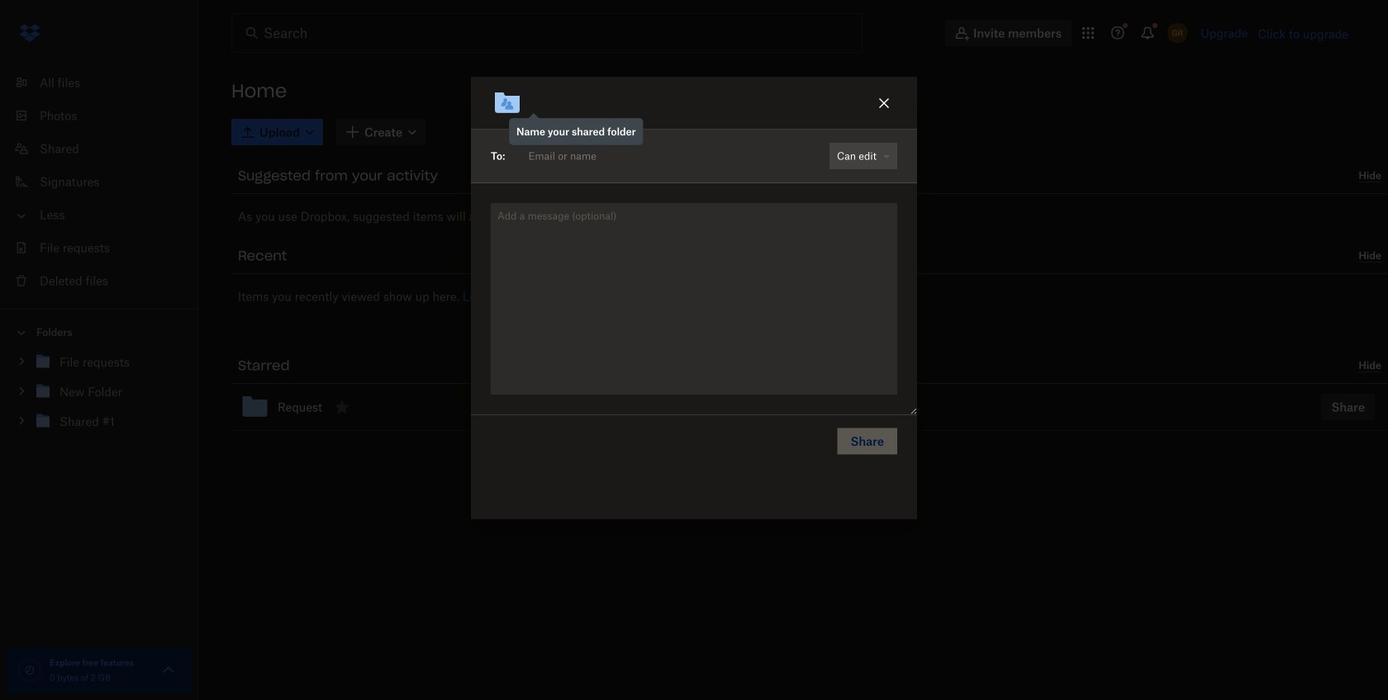 Task type: describe. For each thing, give the bounding box(es) containing it.
quota usage progress bar
[[17, 658, 43, 684]]

less image
[[13, 208, 30, 224]]

Name your shared folder text field
[[543, 94, 862, 112]]

Add a message (optional) text field
[[491, 203, 898, 395]]

Contact name search field
[[522, 143, 822, 169]]



Task type: vqa. For each thing, say whether or not it's contained in the screenshot.
OR
no



Task type: locate. For each thing, give the bounding box(es) containing it.
list
[[0, 56, 198, 309]]

group
[[0, 344, 198, 449]]

sharing modal dialog
[[471, 77, 917, 652]]

none field inside sharing modal dialog
[[505, 140, 826, 173]]

None field
[[505, 140, 826, 173]]

row
[[231, 384, 1388, 431]]

cell
[[1309, 388, 1388, 427]]

main content
[[231, 116, 1388, 701]]

dropbox image
[[13, 17, 46, 50]]



